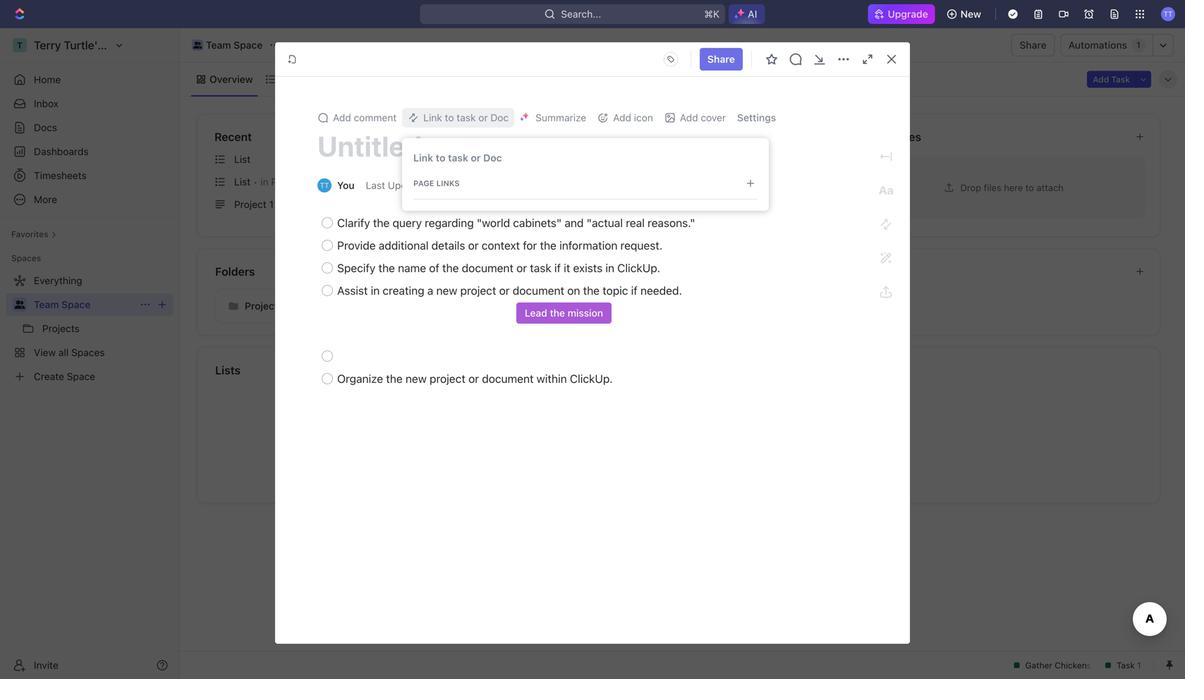 Task type: describe. For each thing, give the bounding box(es) containing it.
spaces
[[11, 253, 41, 263]]

untitled
[[318, 130, 422, 163]]

calendar
[[322, 73, 364, 85]]

•
[[254, 177, 258, 187]]

projects
[[245, 300, 283, 312]]

1 vertical spatial to
[[436, 152, 446, 164]]

organize the new project or document within clickup.
[[337, 372, 613, 386]]

0 vertical spatial list
[[279, 73, 296, 85]]

add for add icon
[[614, 112, 632, 124]]

see all
[[466, 132, 493, 142]]

docs inside docs 'link'
[[34, 122, 57, 133]]

details
[[432, 239, 466, 252]]

1 vertical spatial document
[[513, 284, 565, 298]]

1 horizontal spatial docs
[[540, 130, 567, 144]]

at
[[464, 180, 473, 191]]

here
[[1005, 182, 1024, 193]]

favorites
[[11, 229, 48, 239]]

link to task or doc button
[[403, 108, 515, 128]]

0 vertical spatial list link
[[276, 70, 296, 89]]

for
[[523, 239, 537, 252]]

chat
[[493, 73, 515, 85]]

page
[[414, 179, 435, 188]]

user group image
[[193, 42, 202, 49]]

the right of
[[443, 262, 459, 275]]

favorites button
[[6, 226, 63, 243]]

0 horizontal spatial if
[[555, 262, 561, 275]]

"actual
[[587, 216, 623, 230]]

reasons."
[[648, 216, 696, 230]]

0 vertical spatial new
[[437, 284, 458, 298]]

4:51
[[476, 180, 496, 191]]

table
[[442, 73, 467, 85]]

the left name
[[379, 262, 395, 275]]

icon
[[634, 112, 654, 124]]

2 vertical spatial list
[[234, 176, 251, 188]]

invite
[[34, 660, 58, 672]]

docs link
[[6, 116, 174, 139]]

last
[[366, 180, 385, 191]]

recent
[[215, 130, 252, 144]]

home
[[34, 74, 61, 85]]

doc inside dropdown button
[[491, 112, 509, 124]]

team space link inside tree
[[34, 294, 134, 316]]

add task
[[1094, 74, 1131, 84]]

table link
[[440, 70, 467, 89]]

name
[[398, 262, 426, 275]]

automations
[[1069, 39, 1128, 51]]

⌘k
[[705, 8, 720, 20]]

the left "query"
[[373, 216, 390, 230]]

share inside button
[[1020, 39, 1047, 51]]

project 1
[[234, 199, 274, 210]]

pm
[[499, 180, 514, 191]]

resources button
[[865, 128, 1125, 145]]

additional
[[379, 239, 429, 252]]

specify
[[337, 262, 376, 275]]

new button
[[941, 3, 990, 25]]

list • in project 1
[[234, 176, 311, 188]]

or inside link to task or doc dropdown button
[[479, 112, 488, 124]]

1 vertical spatial task
[[448, 152, 469, 164]]

dashboards
[[34, 146, 89, 157]]

new
[[961, 8, 982, 20]]

user group image
[[14, 301, 25, 309]]

0 horizontal spatial in
[[261, 176, 269, 188]]

links
[[437, 179, 460, 188]]

folders
[[215, 265, 255, 278]]

task
[[1112, 74, 1131, 84]]

page links
[[414, 179, 460, 188]]

lead the mission
[[525, 307, 604, 319]]

cabinets"
[[513, 216, 562, 230]]

clarify the query regarding "world cabinets" and "actual real reasons."
[[337, 216, 696, 230]]

project inside 'link'
[[234, 199, 267, 210]]

1 vertical spatial link
[[414, 152, 434, 164]]

link to task or doc inside dropdown button
[[424, 112, 509, 124]]

0 vertical spatial space
[[234, 39, 263, 51]]

attach
[[1037, 182, 1064, 193]]

all
[[484, 132, 493, 142]]

add for add task
[[1094, 74, 1110, 84]]

projects button
[[215, 289, 396, 324]]

drop files here to attach
[[961, 182, 1064, 193]]

files
[[985, 182, 1002, 193]]

clarify
[[337, 216, 370, 230]]

2 vertical spatial task
[[530, 262, 552, 275]]

organize
[[337, 372, 383, 386]]

lists button
[[215, 362, 1144, 379]]

home link
[[6, 68, 174, 91]]

assist in creating a new project or document on the topic if needed.
[[337, 284, 683, 298]]

request.
[[621, 239, 663, 252]]

context
[[482, 239, 520, 252]]

add icon
[[614, 112, 654, 124]]

drop
[[961, 182, 982, 193]]

1 horizontal spatial 1
[[306, 176, 311, 188]]

calendar link
[[319, 70, 364, 89]]

gantt link
[[388, 70, 416, 89]]



Task type: vqa. For each thing, say whether or not it's contained in the screenshot.
the left Agenda
no



Task type: locate. For each thing, give the bounding box(es) containing it.
document
[[462, 262, 514, 275], [513, 284, 565, 298], [482, 372, 534, 386]]

team right user group image
[[34, 299, 59, 311]]

share down ⌘k
[[708, 53, 736, 65]]

document left within at left bottom
[[482, 372, 534, 386]]

0 vertical spatial link to task or doc
[[424, 112, 509, 124]]

1 inside 'link'
[[269, 199, 274, 210]]

1 vertical spatial list link
[[209, 148, 505, 171]]

on
[[568, 284, 581, 298]]

2 vertical spatial document
[[482, 372, 534, 386]]

2 horizontal spatial in
[[606, 262, 615, 275]]

new
[[437, 284, 458, 298], [406, 372, 427, 386]]

task
[[457, 112, 476, 124], [448, 152, 469, 164], [530, 262, 552, 275]]

1 vertical spatial team space link
[[34, 294, 134, 316]]

of
[[429, 262, 440, 275]]

0 horizontal spatial new
[[406, 372, 427, 386]]

the right 'lead'
[[550, 307, 565, 319]]

0 vertical spatial team space
[[206, 39, 263, 51]]

if
[[555, 262, 561, 275], [632, 284, 638, 298]]

1 right automations
[[1137, 40, 1141, 50]]

information
[[560, 239, 618, 252]]

1 vertical spatial new
[[406, 372, 427, 386]]

add left icon at the right top of the page
[[614, 112, 632, 124]]

add left task on the top right of page
[[1094, 74, 1110, 84]]

team inside tree
[[34, 299, 59, 311]]

regarding
[[425, 216, 474, 230]]

0 horizontal spatial team
[[34, 299, 59, 311]]

see all button
[[461, 128, 499, 145]]

link to task or doc down the see
[[414, 152, 502, 164]]

in
[[261, 176, 269, 188], [606, 262, 615, 275], [371, 284, 380, 298]]

1 vertical spatial space
[[62, 299, 91, 311]]

team space inside tree
[[34, 299, 91, 311]]

share left automations
[[1020, 39, 1047, 51]]

add for add comment
[[333, 112, 351, 124]]

settings
[[738, 112, 777, 124]]

space up overview
[[234, 39, 263, 51]]

docs
[[34, 122, 57, 133], [540, 130, 567, 144]]

if left it
[[555, 262, 561, 275]]

1 horizontal spatial in
[[371, 284, 380, 298]]

1 right •
[[306, 176, 311, 188]]

0 vertical spatial project
[[461, 284, 497, 298]]

0 vertical spatial document
[[462, 262, 514, 275]]

it
[[564, 262, 571, 275]]

document for within
[[482, 372, 534, 386]]

team space up overview
[[206, 39, 263, 51]]

0 vertical spatial link
[[424, 112, 442, 124]]

document down provide additional details or context for the information request.
[[462, 262, 514, 275]]

0 vertical spatial doc
[[491, 112, 509, 124]]

project 1 link
[[209, 193, 505, 216]]

overview link
[[207, 70, 253, 89]]

0 vertical spatial team space link
[[188, 37, 266, 54]]

1 horizontal spatial new
[[437, 284, 458, 298]]

team space right user group image
[[34, 299, 91, 311]]

exists
[[574, 262, 603, 275]]

1 horizontal spatial team
[[206, 39, 231, 51]]

inbox link
[[6, 92, 174, 115]]

link to task or doc up the see
[[424, 112, 509, 124]]

inbox
[[34, 98, 59, 109]]

1 vertical spatial share
[[708, 53, 736, 65]]

task inside link to task or doc dropdown button
[[457, 112, 476, 124]]

assist
[[337, 284, 368, 298]]

link up page
[[414, 152, 434, 164]]

doc down all
[[484, 152, 502, 164]]

0 vertical spatial clickup.
[[618, 262, 661, 275]]

1 vertical spatial clickup.
[[570, 372, 613, 386]]

1 vertical spatial 1
[[306, 176, 311, 188]]

needed.
[[641, 284, 683, 298]]

a
[[428, 284, 434, 298]]

1 vertical spatial in
[[606, 262, 615, 275]]

in right •
[[261, 176, 269, 188]]

space inside team space tree
[[62, 299, 91, 311]]

query
[[393, 216, 422, 230]]

0 horizontal spatial docs
[[34, 122, 57, 133]]

add left cover
[[680, 112, 699, 124]]

folders button
[[215, 263, 1125, 280]]

timesheets link
[[6, 164, 174, 187]]

list
[[279, 73, 296, 85], [234, 154, 251, 165], [234, 176, 251, 188]]

to inside link to task or doc dropdown button
[[445, 112, 454, 124]]

doc up all
[[491, 112, 509, 124]]

0 horizontal spatial team space
[[34, 299, 91, 311]]

to right here
[[1026, 182, 1035, 193]]

0 horizontal spatial clickup.
[[570, 372, 613, 386]]

mission
[[568, 307, 604, 319]]

1 horizontal spatial team space link
[[188, 37, 266, 54]]

in right assist
[[371, 284, 380, 298]]

last updated: today at 4:51 pm
[[366, 180, 514, 191]]

project down •
[[234, 199, 267, 210]]

lead
[[525, 307, 548, 319]]

"world
[[477, 216, 510, 230]]

1 vertical spatial project
[[234, 199, 267, 210]]

lists
[[215, 364, 241, 377]]

1
[[1137, 40, 1141, 50], [306, 176, 311, 188], [269, 199, 274, 210]]

updated:
[[388, 180, 430, 191]]

today
[[434, 180, 462, 191]]

1 horizontal spatial project
[[271, 176, 304, 188]]

new right a
[[437, 284, 458, 298]]

add cover
[[680, 112, 726, 124]]

provide additional details or context for the information request.
[[337, 239, 663, 252]]

see
[[466, 132, 482, 142]]

provide
[[337, 239, 376, 252]]

0 horizontal spatial project
[[234, 199, 267, 210]]

share
[[1020, 39, 1047, 51], [708, 53, 736, 65]]

search...
[[561, 8, 602, 20]]

0 vertical spatial share
[[1020, 39, 1047, 51]]

task up the see
[[457, 112, 476, 124]]

resources
[[866, 130, 922, 144]]

clickup.
[[618, 262, 661, 275], [570, 372, 613, 386]]

team right user group icon
[[206, 39, 231, 51]]

1 horizontal spatial share
[[1020, 39, 1047, 51]]

team space link up overview
[[188, 37, 266, 54]]

team space link right user group image
[[34, 294, 134, 316]]

sidebar navigation
[[0, 28, 180, 680]]

1 horizontal spatial clickup.
[[618, 262, 661, 275]]

the
[[373, 216, 390, 230], [540, 239, 557, 252], [379, 262, 395, 275], [443, 262, 459, 275], [584, 284, 600, 298], [550, 307, 565, 319], [386, 372, 403, 386]]

1 vertical spatial project
[[430, 372, 466, 386]]

2 vertical spatial in
[[371, 284, 380, 298]]

add for add cover
[[680, 112, 699, 124]]

creating
[[383, 284, 425, 298]]

2 horizontal spatial 1
[[1137, 40, 1141, 50]]

0 vertical spatial if
[[555, 262, 561, 275]]

2 vertical spatial to
[[1026, 182, 1035, 193]]

to up page links
[[436, 152, 446, 164]]

upgrade
[[888, 8, 929, 20]]

1 horizontal spatial if
[[632, 284, 638, 298]]

1 horizontal spatial space
[[234, 39, 263, 51]]

upgrade link
[[869, 4, 936, 24]]

1 down list • in project 1
[[269, 199, 274, 210]]

1 vertical spatial team
[[34, 299, 59, 311]]

within
[[537, 372, 567, 386]]

cover
[[701, 112, 726, 124]]

1 vertical spatial link to task or doc
[[414, 152, 502, 164]]

project right •
[[271, 176, 304, 188]]

0 vertical spatial to
[[445, 112, 454, 124]]

2 vertical spatial 1
[[269, 199, 274, 210]]

document for or
[[462, 262, 514, 275]]

add inside button
[[1094, 74, 1110, 84]]

share button
[[1012, 34, 1056, 56]]

task down the see
[[448, 152, 469, 164]]

and
[[565, 216, 584, 230]]

list link right overview
[[276, 70, 296, 89]]

list left •
[[234, 176, 251, 188]]

chat link
[[491, 70, 515, 89]]

0 vertical spatial team
[[206, 39, 231, 51]]

dashboards link
[[6, 140, 174, 163]]

docs down inbox
[[34, 122, 57, 133]]

list left calendar link
[[279, 73, 296, 85]]

0 vertical spatial in
[[261, 176, 269, 188]]

0 vertical spatial task
[[457, 112, 476, 124]]

gantt
[[390, 73, 416, 85]]

1 vertical spatial list
[[234, 154, 251, 165]]

clickup. right within at left bottom
[[570, 372, 613, 386]]

comment
[[354, 112, 397, 124]]

document up 'lead'
[[513, 284, 565, 298]]

new right "organize"
[[406, 372, 427, 386]]

in right exists
[[606, 262, 615, 275]]

to
[[445, 112, 454, 124], [436, 152, 446, 164], [1026, 182, 1035, 193]]

task down for
[[530, 262, 552, 275]]

space right user group image
[[62, 299, 91, 311]]

add comment
[[333, 112, 397, 124]]

0 horizontal spatial 1
[[269, 199, 274, 210]]

0 vertical spatial 1
[[1137, 40, 1141, 50]]

1 vertical spatial team space
[[34, 299, 91, 311]]

team space tree
[[6, 270, 174, 388]]

topic
[[603, 284, 629, 298]]

the right "organize"
[[386, 372, 403, 386]]

0 vertical spatial project
[[271, 176, 304, 188]]

add left comment
[[333, 112, 351, 124]]

to down table link
[[445, 112, 454, 124]]

link
[[424, 112, 442, 124], [414, 152, 434, 164]]

link inside link to task or doc dropdown button
[[424, 112, 442, 124]]

1 horizontal spatial team space
[[206, 39, 263, 51]]

add
[[1094, 74, 1110, 84], [333, 112, 351, 124], [614, 112, 632, 124], [680, 112, 699, 124]]

link down table link
[[424, 112, 442, 124]]

docs down board link
[[540, 130, 567, 144]]

1 vertical spatial doc
[[484, 152, 502, 164]]

list down recent
[[234, 154, 251, 165]]

0 horizontal spatial space
[[62, 299, 91, 311]]

list link up last
[[209, 148, 505, 171]]

1 vertical spatial if
[[632, 284, 638, 298]]

clickup. down the request.
[[618, 262, 661, 275]]

0 horizontal spatial share
[[708, 53, 736, 65]]

timesheets
[[34, 170, 87, 181]]

the right for
[[540, 239, 557, 252]]

overview
[[210, 73, 253, 85]]

the right on
[[584, 284, 600, 298]]

board
[[542, 73, 569, 85]]

add task button
[[1088, 71, 1137, 88]]

space
[[234, 39, 263, 51], [62, 299, 91, 311]]

if right topic
[[632, 284, 638, 298]]

link to task or doc
[[424, 112, 509, 124], [414, 152, 502, 164]]

0 horizontal spatial team space link
[[34, 294, 134, 316]]



